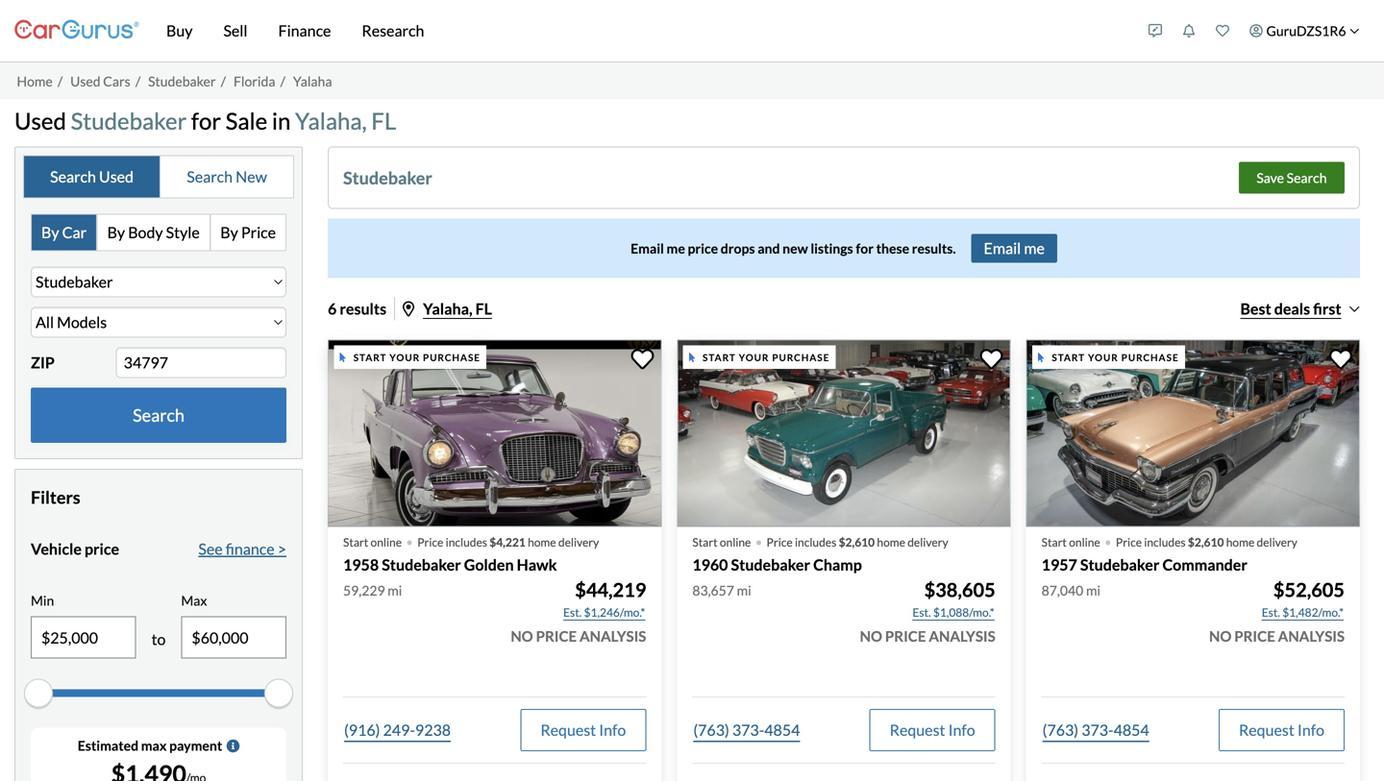 Task type: describe. For each thing, give the bounding box(es) containing it.
info for $52,605
[[1298, 721, 1325, 740]]

· for $44,219
[[406, 524, 414, 558]]

373- for $38,605
[[733, 721, 765, 740]]

249-
[[383, 721, 415, 740]]

sale
[[226, 107, 268, 135]]

email me
[[984, 239, 1045, 257]]

finance button
[[263, 0, 347, 62]]

sell
[[224, 21, 248, 40]]

home link
[[17, 73, 53, 89]]

search for search used
[[50, 167, 96, 186]]

florida link
[[234, 73, 275, 89]]

sherwood green 1960 studebaker champ pickup truck  3-speed manual image
[[677, 340, 1011, 528]]

1 vertical spatial for
[[856, 240, 874, 257]]

>
[[278, 540, 287, 559]]

est. $1,246/mo.* button
[[563, 603, 646, 622]]

estimated max payment
[[78, 738, 222, 754]]

1 / from the left
[[58, 73, 63, 89]]

results.
[[912, 240, 956, 257]]

min
[[31, 593, 54, 609]]

delivery for $38,605
[[908, 536, 949, 550]]

0 vertical spatial yalaha,
[[295, 107, 367, 135]]

0 horizontal spatial for
[[191, 107, 221, 135]]

sell button
[[208, 0, 263, 62]]

$38,605
[[925, 579, 996, 602]]

tab list containing by car
[[31, 214, 287, 251]]

by car
[[41, 223, 87, 242]]

new
[[236, 167, 267, 186]]

83,657 mi
[[693, 583, 752, 599]]

tab list containing search used
[[23, 155, 294, 199]]

gurudzs1r6 menu
[[1139, 4, 1370, 58]]

buy button
[[151, 0, 208, 62]]

used studebaker for sale in yalaha, fl
[[14, 107, 396, 135]]

2 / from the left
[[136, 73, 141, 89]]

price for $52,605
[[1116, 536, 1142, 550]]

purchase for $44,219
[[423, 352, 481, 363]]

9238
[[415, 721, 451, 740]]

payment
[[169, 738, 222, 754]]

gurudzs1r6
[[1267, 23, 1347, 39]]

yalaha, fl
[[423, 299, 492, 318]]

listings
[[811, 240, 853, 257]]

in
[[272, 107, 291, 135]]

request for $44,219
[[541, 721, 596, 740]]

by for by price
[[220, 223, 238, 242]]

$38,605 est. $1,088/mo.* no price analysis
[[860, 579, 996, 645]]

6 results
[[328, 299, 387, 318]]

request info button for $38,605
[[870, 709, 996, 752]]

request info for $52,605
[[1239, 721, 1325, 740]]

start inside start online · price includes $2,610 home delivery 1957 studebaker commander
[[1042, 536, 1067, 550]]

request for $52,605
[[1239, 721, 1295, 740]]

zip
[[31, 353, 55, 372]]

and
[[758, 240, 780, 257]]

cargurus logo homepage link image
[[14, 3, 139, 58]]

estimated
[[78, 738, 139, 754]]

cargurus logo homepage link link
[[14, 3, 139, 58]]

(763) 373-4854 for $52,605
[[1043, 721, 1150, 740]]

search new
[[187, 167, 267, 186]]

(916) 249-9238 button
[[343, 709, 452, 752]]

drops
[[721, 240, 755, 257]]

by car tab
[[32, 215, 98, 250]]

0 horizontal spatial fl
[[371, 107, 396, 135]]

search for search new
[[187, 167, 233, 186]]

open notifications image
[[1183, 24, 1196, 38]]

(763) 373-4854 button for $52,605
[[1042, 709, 1151, 752]]

$52,605 est. $1,482/mo.* no price analysis
[[1210, 579, 1345, 645]]

filters
[[31, 487, 80, 508]]

golden
[[464, 556, 514, 575]]

finance
[[226, 540, 275, 559]]

$2,610 for $52,605
[[1188, 536, 1224, 550]]

mi for $44,219
[[388, 583, 402, 599]]

$44,219 est. $1,246/mo.* no price analysis
[[511, 579, 646, 645]]

search button
[[31, 388, 287, 443]]

analysis for $52,605
[[1279, 628, 1345, 645]]

est. $1,088/mo.* button
[[912, 603, 996, 622]]

research button
[[347, 0, 440, 62]]

results
[[340, 299, 387, 318]]

includes for $38,605
[[795, 536, 837, 550]]

Min text field
[[32, 618, 135, 658]]

studebaker link
[[148, 73, 216, 89]]

online for $38,605
[[720, 536, 751, 550]]

yalaha, fl button
[[403, 299, 492, 318]]

includes for $52,605
[[1145, 536, 1186, 550]]

start online · price includes $2,610 home delivery 1957 studebaker commander
[[1042, 524, 1298, 575]]

body
[[128, 223, 163, 242]]

price inside tab
[[241, 223, 276, 242]]

delivery for $52,605
[[1257, 536, 1298, 550]]

search new tab
[[161, 156, 293, 198]]

delivery for $44,219
[[559, 536, 599, 550]]

gurudzs1r6 menu item
[[1240, 4, 1370, 58]]

hawk
[[517, 556, 557, 575]]

map marker alt image
[[403, 301, 414, 317]]

vehicle
[[31, 540, 82, 559]]

0 vertical spatial used
[[70, 73, 101, 89]]

request info button for $44,219
[[521, 709, 646, 752]]

87,040 mi
[[1042, 583, 1101, 599]]

purchase for $38,605
[[772, 352, 830, 363]]

info for $38,605
[[949, 721, 976, 740]]

$44,219
[[575, 579, 646, 602]]

your for $44,219
[[390, 352, 420, 363]]

1 vertical spatial used
[[14, 107, 66, 135]]

search for search
[[133, 405, 185, 426]]

start your purchase for $44,219
[[354, 352, 481, 363]]

info circle image
[[226, 740, 240, 753]]

(916) 249-9238
[[344, 721, 451, 740]]

analysis for $38,605
[[929, 628, 996, 645]]

see finance >
[[198, 540, 287, 559]]

4 / from the left
[[280, 73, 285, 89]]

59,229
[[343, 583, 385, 599]]

to
[[152, 630, 166, 649]]

Max text field
[[182, 618, 286, 658]]

price for $44,219
[[418, 536, 444, 550]]

by price
[[220, 223, 276, 242]]

used cars link
[[70, 73, 130, 89]]

vehicle price
[[31, 540, 119, 559]]

florida
[[234, 73, 275, 89]]

start inside start online · price includes $2,610 home delivery 1960 studebaker champ
[[693, 536, 718, 550]]

mi for $38,605
[[737, 583, 752, 599]]

est. $1,482/mo.* button
[[1261, 603, 1345, 622]]

studebaker inside start online · price includes $4,221 home delivery 1958 studebaker golden hawk
[[382, 556, 461, 575]]

· for $52,605
[[1105, 524, 1112, 558]]

new
[[783, 240, 808, 257]]

(763) 373-4854 for $38,605
[[694, 721, 800, 740]]

save search
[[1257, 170, 1327, 186]]

analysis for $44,219
[[580, 628, 646, 645]]

home / used cars / studebaker / florida / yalaha
[[17, 73, 332, 89]]

87,040
[[1042, 583, 1084, 599]]

1960
[[693, 556, 728, 575]]

me for email me
[[1024, 239, 1045, 257]]



Task type: locate. For each thing, give the bounding box(es) containing it.
your for $52,605
[[1088, 352, 1119, 363]]

style
[[166, 223, 200, 242]]

0 horizontal spatial (763)
[[694, 721, 730, 740]]

no inside $38,605 est. $1,088/mo.* no price analysis
[[860, 628, 883, 645]]

0 horizontal spatial your
[[390, 352, 420, 363]]

1 horizontal spatial info
[[949, 721, 976, 740]]

start your purchase for $52,605
[[1052, 352, 1179, 363]]

1 horizontal spatial request
[[890, 721, 946, 740]]

includes up golden on the bottom of page
[[446, 536, 487, 550]]

1 horizontal spatial by
[[107, 223, 125, 242]]

online up 1957
[[1069, 536, 1101, 550]]

1 horizontal spatial start your purchase
[[703, 352, 830, 363]]

price down est. $1,088/mo.* button
[[885, 628, 926, 645]]

price
[[241, 223, 276, 242], [418, 536, 444, 550], [767, 536, 793, 550], [1116, 536, 1142, 550]]

2 horizontal spatial request info button
[[1219, 709, 1345, 752]]

1 horizontal spatial analysis
[[929, 628, 996, 645]]

price for $38,605
[[767, 536, 793, 550]]

· inside start online · price includes $4,221 home delivery 1958 studebaker golden hawk
[[406, 524, 414, 558]]

analysis
[[580, 628, 646, 645], [929, 628, 996, 645], [1279, 628, 1345, 645]]

online up 1960
[[720, 536, 751, 550]]

(763) for $38,605
[[694, 721, 730, 740]]

2 request info from the left
[[890, 721, 976, 740]]

by right style
[[220, 223, 238, 242]]

analysis inside $52,605 est. $1,482/mo.* no price analysis
[[1279, 628, 1345, 645]]

· right 1960
[[755, 524, 763, 558]]

/ right home
[[58, 73, 63, 89]]

by inside 'by price' tab
[[220, 223, 238, 242]]

0 horizontal spatial home
[[528, 536, 556, 550]]

(763) 373-4854
[[694, 721, 800, 740], [1043, 721, 1150, 740]]

3 purchase from the left
[[1122, 352, 1179, 363]]

0 horizontal spatial includes
[[446, 536, 487, 550]]

1 analysis from the left
[[580, 628, 646, 645]]

see finance > link
[[198, 538, 287, 561]]

2 price from the left
[[885, 628, 926, 645]]

2 4854 from the left
[[1114, 721, 1150, 740]]

0 horizontal spatial analysis
[[580, 628, 646, 645]]

3 est. from the left
[[1262, 606, 1281, 620]]

1 horizontal spatial online
[[720, 536, 751, 550]]

start online · price includes $2,610 home delivery 1960 studebaker champ
[[693, 524, 949, 575]]

no
[[511, 628, 533, 645], [860, 628, 883, 645], [1210, 628, 1232, 645]]

online inside start online · price includes $2,610 home delivery 1960 studebaker champ
[[720, 536, 751, 550]]

used
[[70, 73, 101, 89], [14, 107, 66, 135], [99, 167, 134, 186]]

online for $44,219
[[371, 536, 402, 550]]

2 no from the left
[[860, 628, 883, 645]]

2 373- from the left
[[1082, 721, 1114, 740]]

price for $38,605
[[885, 628, 926, 645]]

est. inside $38,605 est. $1,088/mo.* no price analysis
[[913, 606, 931, 620]]

3 mouse pointer image from the left
[[1039, 353, 1045, 362]]

0 horizontal spatial mouse pointer image
[[340, 353, 346, 362]]

home up $38,605 est. $1,088/mo.* no price analysis
[[877, 536, 906, 550]]

no down the champ
[[860, 628, 883, 645]]

no down commander
[[1210, 628, 1232, 645]]

0 horizontal spatial online
[[371, 536, 402, 550]]

mouse pointer image for $44,219
[[340, 353, 346, 362]]

3 includes from the left
[[1145, 536, 1186, 550]]

1 includes from the left
[[446, 536, 487, 550]]

· inside start online · price includes $2,610 home delivery 1960 studebaker champ
[[755, 524, 763, 558]]

search up car
[[50, 167, 96, 186]]

0 horizontal spatial mi
[[388, 583, 402, 599]]

3 · from the left
[[1105, 524, 1112, 558]]

0 vertical spatial price
[[688, 240, 718, 257]]

request info button for $52,605
[[1219, 709, 1345, 752]]

saved cars image
[[1216, 24, 1230, 38]]

delivery up $38,605
[[908, 536, 949, 550]]

by
[[41, 223, 59, 242], [107, 223, 125, 242], [220, 223, 238, 242]]

$2,610 inside start online · price includes $2,610 home delivery 1960 studebaker champ
[[839, 536, 875, 550]]

4854 for $52,605
[[1114, 721, 1150, 740]]

2 purchase from the left
[[772, 352, 830, 363]]

mouse pointer image
[[340, 353, 346, 362], [689, 353, 695, 362], [1039, 353, 1045, 362]]

email me price drops and new listings for these results.
[[631, 240, 956, 257]]

fl
[[371, 107, 396, 135], [476, 299, 492, 318]]

email for email me price drops and new listings for these results.
[[631, 240, 664, 257]]

1 horizontal spatial est.
[[913, 606, 931, 620]]

0 vertical spatial tab list
[[23, 155, 294, 199]]

email me button
[[972, 234, 1058, 263]]

(763)
[[694, 721, 730, 740], [1043, 721, 1079, 740]]

0 horizontal spatial request info
[[541, 721, 626, 740]]

2 horizontal spatial by
[[220, 223, 238, 242]]

3 delivery from the left
[[1257, 536, 1298, 550]]

home for $38,605
[[877, 536, 906, 550]]

4854 for $38,605
[[765, 721, 800, 740]]

your
[[390, 352, 420, 363], [739, 352, 770, 363], [1088, 352, 1119, 363]]

request info for $38,605
[[890, 721, 976, 740]]

3 request info button from the left
[[1219, 709, 1345, 752]]

home up commander
[[1227, 536, 1255, 550]]

search right save
[[1287, 170, 1327, 186]]

373-
[[733, 721, 765, 740], [1082, 721, 1114, 740]]

3 request from the left
[[1239, 721, 1295, 740]]

1 info from the left
[[599, 721, 626, 740]]

1 price from the left
[[536, 628, 577, 645]]

/ right "cars"
[[136, 73, 141, 89]]

1 horizontal spatial for
[[856, 240, 874, 257]]

email left drops
[[631, 240, 664, 257]]

1 horizontal spatial (763) 373-4854
[[1043, 721, 1150, 740]]

1957
[[1042, 556, 1078, 575]]

(763) for $52,605
[[1043, 721, 1079, 740]]

4854
[[765, 721, 800, 740], [1114, 721, 1150, 740]]

price inside $38,605 est. $1,088/mo.* no price analysis
[[885, 628, 926, 645]]

price left drops
[[688, 240, 718, 257]]

email for email me
[[984, 239, 1021, 257]]

1 vertical spatial yalaha,
[[423, 299, 473, 318]]

includes inside start online · price includes $2,610 home delivery 1957 studebaker commander
[[1145, 536, 1186, 550]]

home for $52,605
[[1227, 536, 1255, 550]]

price for $44,219
[[536, 628, 577, 645]]

1 horizontal spatial fl
[[476, 299, 492, 318]]

2 horizontal spatial home
[[1227, 536, 1255, 550]]

$1,088/mo.*
[[934, 606, 995, 620]]

search inside "button"
[[133, 405, 185, 426]]

home inside start online · price includes $2,610 home delivery 1957 studebaker commander
[[1227, 536, 1255, 550]]

me inside email me button
[[1024, 239, 1045, 257]]

0 horizontal spatial price
[[536, 628, 577, 645]]

2 horizontal spatial delivery
[[1257, 536, 1298, 550]]

home for $44,219
[[528, 536, 556, 550]]

save
[[1257, 170, 1285, 186]]

1 mouse pointer image from the left
[[340, 353, 346, 362]]

est. left $1,482/mo.*
[[1262, 606, 1281, 620]]

1 horizontal spatial no
[[860, 628, 883, 645]]

buy
[[166, 21, 193, 40]]

mi right 59,229 on the bottom left
[[388, 583, 402, 599]]

studebaker inside start online · price includes $2,610 home delivery 1960 studebaker champ
[[731, 556, 811, 575]]

chevron down image
[[1350, 26, 1360, 36]]

price right vehicle
[[85, 540, 119, 559]]

price for $52,605
[[1235, 628, 1276, 645]]

1 home from the left
[[528, 536, 556, 550]]

no inside $52,605 est. $1,482/mo.* no price analysis
[[1210, 628, 1232, 645]]

price inside start online · price includes $2,610 home delivery 1957 studebaker commander
[[1116, 536, 1142, 550]]

2 horizontal spatial start your purchase
[[1052, 352, 1179, 363]]

price
[[688, 240, 718, 257], [85, 540, 119, 559]]

no down hawk
[[511, 628, 533, 645]]

3 no from the left
[[1210, 628, 1232, 645]]

info
[[599, 721, 626, 740], [949, 721, 976, 740], [1298, 721, 1325, 740]]

2 $2,610 from the left
[[1188, 536, 1224, 550]]

email
[[984, 239, 1021, 257], [631, 240, 664, 257]]

analysis inside $44,219 est. $1,246/mo.* no price analysis
[[580, 628, 646, 645]]

2 est. from the left
[[913, 606, 931, 620]]

analysis down the $1,088/mo.* at the bottom right
[[929, 628, 996, 645]]

by for by car
[[41, 223, 59, 242]]

by inside the by body style "tab"
[[107, 223, 125, 242]]

start inside start online · price includes $4,221 home delivery 1958 studebaker golden hawk
[[343, 536, 368, 550]]

1 est. from the left
[[563, 606, 582, 620]]

1 horizontal spatial (763) 373-4854 button
[[1042, 709, 1151, 752]]

1 horizontal spatial request info
[[890, 721, 976, 740]]

home up hawk
[[528, 536, 556, 550]]

1 horizontal spatial 373-
[[1082, 721, 1114, 740]]

home
[[17, 73, 53, 89]]

menu bar containing buy
[[139, 0, 1139, 62]]

yalaha,
[[295, 107, 367, 135], [423, 299, 473, 318]]

2 horizontal spatial online
[[1069, 536, 1101, 550]]

home inside start online · price includes $2,610 home delivery 1960 studebaker champ
[[877, 536, 906, 550]]

3 online from the left
[[1069, 536, 1101, 550]]

0 horizontal spatial ·
[[406, 524, 414, 558]]

2 horizontal spatial analysis
[[1279, 628, 1345, 645]]

est. inside $52,605 est. $1,482/mo.* no price analysis
[[1262, 606, 1281, 620]]

0 horizontal spatial est.
[[563, 606, 582, 620]]

(763) 373-4854 button for $38,605
[[693, 709, 801, 752]]

1 your from the left
[[390, 352, 420, 363]]

0 horizontal spatial price
[[85, 540, 119, 559]]

6
[[328, 299, 337, 318]]

3 your from the left
[[1088, 352, 1119, 363]]

1 horizontal spatial your
[[739, 352, 770, 363]]

ZIP telephone field
[[116, 347, 287, 378]]

1 horizontal spatial 4854
[[1114, 721, 1150, 740]]

$1,246/mo.*
[[584, 606, 646, 620]]

add a car review image
[[1149, 24, 1163, 38]]

email right results.
[[984, 239, 1021, 257]]

(916)
[[344, 721, 380, 740]]

2 start your purchase from the left
[[703, 352, 830, 363]]

2 includes from the left
[[795, 536, 837, 550]]

1 (763) from the left
[[694, 721, 730, 740]]

used up body
[[99, 167, 134, 186]]

1 request info from the left
[[541, 721, 626, 740]]

price down est. $1,246/mo.* button
[[536, 628, 577, 645]]

1 horizontal spatial price
[[885, 628, 926, 645]]

0 vertical spatial for
[[191, 107, 221, 135]]

3 price from the left
[[1235, 628, 1276, 645]]

1 horizontal spatial $2,610
[[1188, 536, 1224, 550]]

start your purchase for $38,605
[[703, 352, 830, 363]]

info for $44,219
[[599, 721, 626, 740]]

373- for $52,605
[[1082, 721, 1114, 740]]

home inside start online · price includes $4,221 home delivery 1958 studebaker golden hawk
[[528, 536, 556, 550]]

$52,605
[[1274, 579, 1345, 602]]

car
[[62, 223, 87, 242]]

see
[[198, 540, 223, 559]]

0 horizontal spatial 373-
[[733, 721, 765, 740]]

1 mi from the left
[[388, 583, 402, 599]]

1 by from the left
[[41, 223, 59, 242]]

tab list
[[23, 155, 294, 199], [31, 214, 287, 251]]

1 horizontal spatial request info button
[[870, 709, 996, 752]]

your for $38,605
[[739, 352, 770, 363]]

online inside start online · price includes $4,221 home delivery 1958 studebaker golden hawk
[[371, 536, 402, 550]]

59,229 mi
[[343, 583, 402, 599]]

request info button
[[521, 709, 646, 752], [870, 709, 996, 752], [1219, 709, 1345, 752]]

1 373- from the left
[[733, 721, 765, 740]]

delivery inside start online · price includes $2,610 home delivery 1960 studebaker champ
[[908, 536, 949, 550]]

1 no from the left
[[511, 628, 533, 645]]

purchase for $52,605
[[1122, 352, 1179, 363]]

analysis down $1,246/mo.*
[[580, 628, 646, 645]]

request for $38,605
[[890, 721, 946, 740]]

$2,610 inside start online · price includes $2,610 home delivery 1957 studebaker commander
[[1188, 536, 1224, 550]]

$2,610 for $38,605
[[839, 536, 875, 550]]

champ
[[814, 556, 862, 575]]

0 horizontal spatial info
[[599, 721, 626, 740]]

0 horizontal spatial delivery
[[559, 536, 599, 550]]

max
[[141, 738, 167, 754]]

0 horizontal spatial request
[[541, 721, 596, 740]]

2 horizontal spatial no
[[1210, 628, 1232, 645]]

· right 1957
[[1105, 524, 1112, 558]]

1 horizontal spatial me
[[1024, 239, 1045, 257]]

2 info from the left
[[949, 721, 976, 740]]

1 horizontal spatial mi
[[737, 583, 752, 599]]

price inside start online · price includes $2,610 home delivery 1960 studebaker champ
[[767, 536, 793, 550]]

1 horizontal spatial (763)
[[1043, 721, 1079, 740]]

1 vertical spatial tab list
[[31, 214, 287, 251]]

2 horizontal spatial purchase
[[1122, 352, 1179, 363]]

price
[[536, 628, 577, 645], [885, 628, 926, 645], [1235, 628, 1276, 645]]

price inside $52,605 est. $1,482/mo.* no price analysis
[[1235, 628, 1276, 645]]

max
[[181, 593, 207, 609]]

1 horizontal spatial price
[[688, 240, 718, 257]]

mi right 83,657
[[737, 583, 752, 599]]

includes inside start online · price includes $2,610 home delivery 1960 studebaker champ
[[795, 536, 837, 550]]

est. for $38,605
[[913, 606, 931, 620]]

2 horizontal spatial est.
[[1262, 606, 1281, 620]]

3 request info from the left
[[1239, 721, 1325, 740]]

search down zip 'telephone field'
[[133, 405, 185, 426]]

no for $52,605
[[1210, 628, 1232, 645]]

mouse pointer image for $52,605
[[1039, 353, 1045, 362]]

price inside start online · price includes $4,221 home delivery 1958 studebaker golden hawk
[[418, 536, 444, 550]]

2 mouse pointer image from the left
[[689, 353, 695, 362]]

1 (763) 373-4854 from the left
[[694, 721, 800, 740]]

2 horizontal spatial mi
[[1086, 583, 1101, 599]]

2 delivery from the left
[[908, 536, 949, 550]]

fl right map marker alt image
[[476, 299, 492, 318]]

2 horizontal spatial mouse pointer image
[[1039, 353, 1045, 362]]

1 horizontal spatial purchase
[[772, 352, 830, 363]]

/ right florida link
[[280, 73, 285, 89]]

online up 1958
[[371, 536, 402, 550]]

$2,610 up the champ
[[839, 536, 875, 550]]

2 · from the left
[[755, 524, 763, 558]]

0 horizontal spatial (763) 373-4854 button
[[693, 709, 801, 752]]

start
[[354, 352, 387, 363], [703, 352, 736, 363], [1052, 352, 1086, 363], [343, 536, 368, 550], [693, 536, 718, 550], [1042, 536, 1067, 550]]

1958
[[343, 556, 379, 575]]

1 horizontal spatial ·
[[755, 524, 763, 558]]

search used
[[50, 167, 134, 186]]

includes inside start online · price includes $4,221 home delivery 1958 studebaker golden hawk
[[446, 536, 487, 550]]

2 (763) 373-4854 button from the left
[[1042, 709, 1151, 752]]

(763) 373-4854 button
[[693, 709, 801, 752], [1042, 709, 1151, 752]]

3 mi from the left
[[1086, 583, 1101, 599]]

delivery up $52,605
[[1257, 536, 1298, 550]]

studebaker inside start online · price includes $2,610 home delivery 1957 studebaker commander
[[1081, 556, 1160, 575]]

studebaker
[[148, 73, 216, 89], [71, 107, 187, 135], [343, 167, 432, 188], [382, 556, 461, 575], [731, 556, 811, 575], [1081, 556, 1160, 575]]

delivery inside start online · price includes $4,221 home delivery 1958 studebaker golden hawk
[[559, 536, 599, 550]]

gurudzs1r6 button
[[1240, 4, 1370, 58]]

0 horizontal spatial 4854
[[765, 721, 800, 740]]

3 info from the left
[[1298, 721, 1325, 740]]

includes up commander
[[1145, 536, 1186, 550]]

search left new on the top left of the page
[[187, 167, 233, 186]]

fl down research popup button
[[371, 107, 396, 135]]

2 (763) from the left
[[1043, 721, 1079, 740]]

request
[[541, 721, 596, 740], [890, 721, 946, 740], [1239, 721, 1295, 740]]

2 horizontal spatial your
[[1088, 352, 1119, 363]]

0 vertical spatial fl
[[371, 107, 396, 135]]

by price tab
[[211, 215, 286, 250]]

research
[[362, 21, 424, 40]]

2 horizontal spatial includes
[[1145, 536, 1186, 550]]

est. left the $1,088/mo.* at the bottom right
[[913, 606, 931, 620]]

yalaha, right map marker alt image
[[423, 299, 473, 318]]

online
[[371, 536, 402, 550], [720, 536, 751, 550], [1069, 536, 1101, 550]]

0 horizontal spatial purchase
[[423, 352, 481, 363]]

est. for $52,605
[[1262, 606, 1281, 620]]

2 horizontal spatial ·
[[1105, 524, 1112, 558]]

analysis down $1,482/mo.*
[[1279, 628, 1345, 645]]

0 horizontal spatial by
[[41, 223, 59, 242]]

yalaha, down yalaha
[[295, 107, 367, 135]]

used left "cars"
[[70, 73, 101, 89]]

includes up the champ
[[795, 536, 837, 550]]

2 horizontal spatial request
[[1239, 721, 1295, 740]]

2 request from the left
[[890, 721, 946, 740]]

for left the sale
[[191, 107, 221, 135]]

search inside button
[[1287, 170, 1327, 186]]

est.
[[563, 606, 582, 620], [913, 606, 931, 620], [1262, 606, 1281, 620]]

· right 1958
[[406, 524, 414, 558]]

1 delivery from the left
[[559, 536, 599, 550]]

1 horizontal spatial includes
[[795, 536, 837, 550]]

delivery up the $44,219
[[559, 536, 599, 550]]

2 by from the left
[[107, 223, 125, 242]]

used down home
[[14, 107, 66, 135]]

for left these
[[856, 240, 874, 257]]

0 horizontal spatial $2,610
[[839, 536, 875, 550]]

save search button
[[1239, 162, 1345, 194]]

0 horizontal spatial request info button
[[521, 709, 646, 752]]

these
[[877, 240, 910, 257]]

midnight black & taupe metallic 1957 studebaker commander null  3-speed manual image
[[1027, 340, 1361, 528]]

$1,482/mo.*
[[1283, 606, 1344, 620]]

me for email me price drops and new listings for these results.
[[667, 240, 685, 257]]

· for $38,605
[[755, 524, 763, 558]]

· inside start online · price includes $2,610 home delivery 1957 studebaker commander
[[1105, 524, 1112, 558]]

request info for $44,219
[[541, 721, 626, 740]]

1 request info button from the left
[[521, 709, 646, 752]]

·
[[406, 524, 414, 558], [755, 524, 763, 558], [1105, 524, 1112, 558]]

1 · from the left
[[406, 524, 414, 558]]

0 horizontal spatial no
[[511, 628, 533, 645]]

no for $38,605
[[860, 628, 883, 645]]

3 start your purchase from the left
[[1052, 352, 1179, 363]]

/ left florida
[[221, 73, 226, 89]]

1 horizontal spatial mouse pointer image
[[689, 353, 695, 362]]

2 (763) 373-4854 from the left
[[1043, 721, 1150, 740]]

2 your from the left
[[739, 352, 770, 363]]

0 horizontal spatial email
[[631, 240, 664, 257]]

finance
[[278, 21, 331, 40]]

3 analysis from the left
[[1279, 628, 1345, 645]]

includes for $44,219
[[446, 536, 487, 550]]

by inside by car "tab"
[[41, 223, 59, 242]]

1 horizontal spatial email
[[984, 239, 1021, 257]]

2 horizontal spatial request info
[[1239, 721, 1325, 740]]

price down est. $1,482/mo.* button
[[1235, 628, 1276, 645]]

2 vertical spatial used
[[99, 167, 134, 186]]

0 horizontal spatial yalaha,
[[295, 107, 367, 135]]

est. inside $44,219 est. $1,246/mo.* no price analysis
[[563, 606, 582, 620]]

used inside search used tab
[[99, 167, 134, 186]]

mi right 87,040
[[1086, 583, 1101, 599]]

2 home from the left
[[877, 536, 906, 550]]

no inside $44,219 est. $1,246/mo.* no price analysis
[[511, 628, 533, 645]]

commander
[[1163, 556, 1248, 575]]

2 request info button from the left
[[870, 709, 996, 752]]

0 horizontal spatial start your purchase
[[354, 352, 481, 363]]

1 4854 from the left
[[765, 721, 800, 740]]

1 vertical spatial fl
[[476, 299, 492, 318]]

1 horizontal spatial home
[[877, 536, 906, 550]]

1 request from the left
[[541, 721, 596, 740]]

price inside $44,219 est. $1,246/mo.* no price analysis
[[536, 628, 577, 645]]

1 vertical spatial price
[[85, 540, 119, 559]]

by left car
[[41, 223, 59, 242]]

/
[[58, 73, 63, 89], [136, 73, 141, 89], [221, 73, 226, 89], [280, 73, 285, 89]]

by body style
[[107, 223, 200, 242]]

est. for $44,219
[[563, 606, 582, 620]]

0 horizontal spatial (763) 373-4854
[[694, 721, 800, 740]]

3 / from the left
[[221, 73, 226, 89]]

2 online from the left
[[720, 536, 751, 550]]

user icon image
[[1250, 24, 1264, 38]]

purple 1958 studebaker golden hawk coupe  manual image
[[328, 340, 662, 528]]

by for by body style
[[107, 223, 125, 242]]

1 horizontal spatial yalaha,
[[423, 299, 473, 318]]

email inside button
[[984, 239, 1021, 257]]

1 (763) 373-4854 button from the left
[[693, 709, 801, 752]]

delivery inside start online · price includes $2,610 home delivery 1957 studebaker commander
[[1257, 536, 1298, 550]]

$2,610 up commander
[[1188, 536, 1224, 550]]

by body style tab
[[98, 215, 211, 250]]

by left body
[[107, 223, 125, 242]]

3 home from the left
[[1227, 536, 1255, 550]]

2 horizontal spatial price
[[1235, 628, 1276, 645]]

mouse pointer image for $38,605
[[689, 353, 695, 362]]

search used tab
[[24, 156, 161, 198]]

request info
[[541, 721, 626, 740], [890, 721, 976, 740], [1239, 721, 1325, 740]]

1 $2,610 from the left
[[839, 536, 875, 550]]

2 horizontal spatial info
[[1298, 721, 1325, 740]]

3 by from the left
[[220, 223, 238, 242]]

online for $52,605
[[1069, 536, 1101, 550]]

1 horizontal spatial delivery
[[908, 536, 949, 550]]

1 purchase from the left
[[423, 352, 481, 363]]

2 analysis from the left
[[929, 628, 996, 645]]

analysis inside $38,605 est. $1,088/mo.* no price analysis
[[929, 628, 996, 645]]

cars
[[103, 73, 130, 89]]

1 online from the left
[[371, 536, 402, 550]]

est. left $1,246/mo.*
[[563, 606, 582, 620]]

2 mi from the left
[[737, 583, 752, 599]]

yalaha
[[293, 73, 332, 89]]

menu bar
[[139, 0, 1139, 62]]

search
[[50, 167, 96, 186], [187, 167, 233, 186], [1287, 170, 1327, 186], [133, 405, 185, 426]]

1 start your purchase from the left
[[354, 352, 481, 363]]

83,657
[[693, 583, 735, 599]]

online inside start online · price includes $2,610 home delivery 1957 studebaker commander
[[1069, 536, 1101, 550]]

$4,221
[[490, 536, 526, 550]]

no for $44,219
[[511, 628, 533, 645]]

mi for $52,605
[[1086, 583, 1101, 599]]

start online · price includes $4,221 home delivery 1958 studebaker golden hawk
[[343, 524, 599, 575]]

0 horizontal spatial me
[[667, 240, 685, 257]]



Task type: vqa. For each thing, say whether or not it's contained in the screenshot.
Deals related to Kia
no



